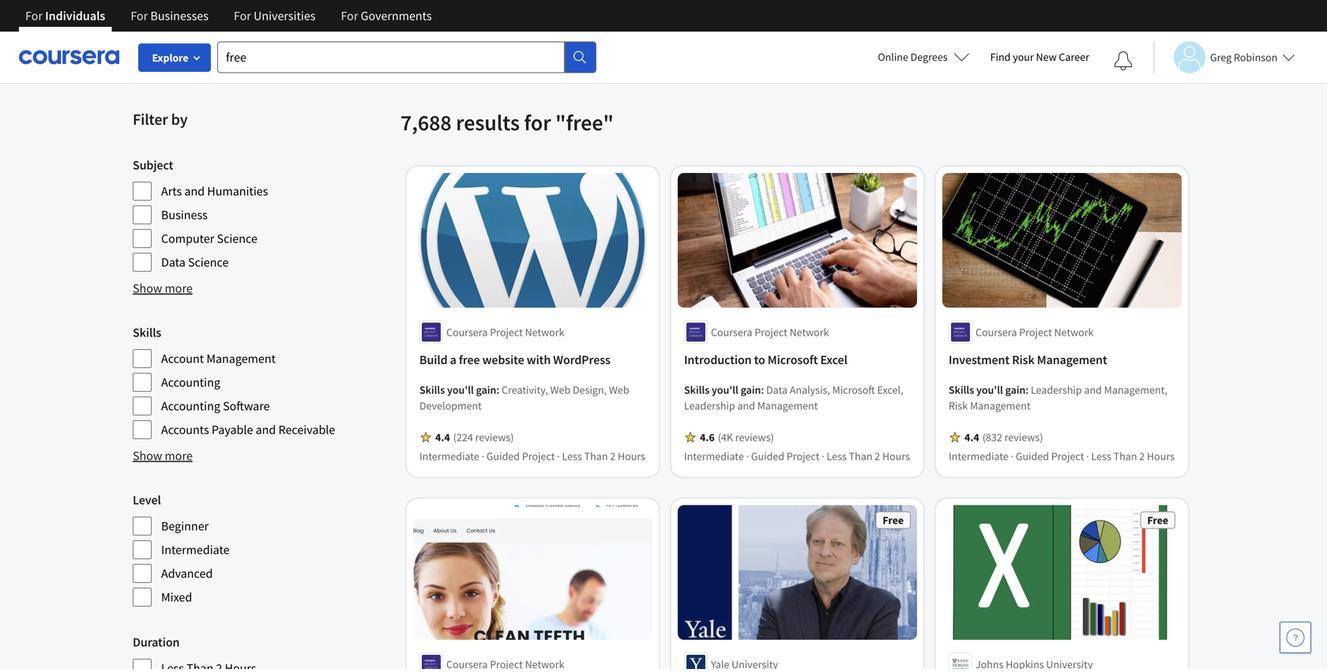 Task type: describe. For each thing, give the bounding box(es) containing it.
4.4 for build
[[435, 430, 450, 444]]

explore button
[[138, 43, 211, 72]]

1 web from the left
[[550, 383, 570, 397]]

3 · from the left
[[746, 449, 749, 463]]

data for analysis,
[[766, 383, 787, 397]]

free
[[459, 352, 480, 368]]

subject group
[[133, 156, 391, 273]]

introduction to microsoft excel link
[[684, 350, 911, 369]]

filter by
[[133, 109, 188, 129]]

accounts
[[161, 422, 209, 438]]

skills for introduction to microsoft excel
[[684, 383, 710, 397]]

browse
[[122, 21, 162, 37]]

less for website
[[562, 449, 582, 463]]

receivable
[[278, 422, 335, 438]]

to
[[754, 352, 765, 368]]

than for excel
[[849, 449, 872, 463]]

intermediate inside "level" group
[[161, 542, 230, 558]]

show more for accounts payable and receivable
[[133, 448, 193, 464]]

4.6
[[700, 430, 715, 444]]

intermediate · guided project · less than 2 hours for website
[[419, 449, 645, 463]]

: for free
[[496, 383, 499, 397]]

robinson
[[1234, 50, 1278, 64]]

development
[[419, 398, 482, 413]]

find
[[990, 50, 1011, 64]]

6 · from the left
[[1086, 449, 1089, 463]]

(4k
[[718, 430, 733, 444]]

What do you want to learn? text field
[[217, 41, 565, 73]]

1 · from the left
[[481, 449, 484, 463]]

and inside skills group
[[256, 422, 276, 438]]

businesses
[[150, 8, 208, 24]]

duration
[[133, 634, 180, 650]]

results
[[456, 109, 520, 136]]

3 reviews) from the left
[[1004, 430, 1043, 444]]

data for science
[[161, 254, 185, 270]]

online degrees
[[878, 50, 948, 64]]

degrees
[[910, 50, 948, 64]]

computer science
[[161, 231, 257, 246]]

leadership and management, risk management
[[949, 383, 1167, 413]]

4 · from the left
[[822, 449, 824, 463]]

accounts payable and receivable
[[161, 422, 335, 438]]

2 horizontal spatial free
[[1147, 513, 1168, 527]]

excel
[[820, 352, 847, 368]]

business
[[161, 207, 208, 223]]

account management
[[161, 351, 276, 367]]

skills you'll gain : for introduction
[[684, 383, 766, 397]]

explore
[[152, 51, 188, 65]]

payable
[[212, 422, 253, 438]]

for for universities
[[234, 8, 251, 24]]

computer
[[161, 231, 214, 246]]

2 · from the left
[[557, 449, 560, 463]]

build a free website with wordpress link
[[419, 350, 646, 369]]

humanities
[[207, 183, 268, 199]]

beginner
[[161, 518, 209, 534]]

hours for investment risk management
[[1147, 449, 1175, 463]]

browse link
[[122, 20, 162, 39]]

coursera project network for microsoft
[[711, 325, 829, 339]]

3 guided from the left
[[1016, 449, 1049, 463]]

7,688
[[400, 109, 452, 136]]

skills group
[[133, 323, 391, 440]]

7,688 results for "free"
[[400, 109, 614, 136]]

: for management
[[1026, 383, 1029, 397]]

show notifications image
[[1114, 51, 1133, 70]]

skills for investment risk management
[[949, 383, 974, 397]]

level group
[[133, 491, 391, 607]]

reviews) for website
[[475, 430, 514, 444]]

find your new career
[[990, 50, 1089, 64]]

for governments
[[341, 8, 432, 24]]

accounting for accounting software
[[161, 398, 220, 414]]

for
[[524, 109, 551, 136]]

less for excel
[[827, 449, 847, 463]]

more for accounts
[[165, 448, 193, 464]]

creativity, web design, web development
[[419, 383, 629, 413]]

for universities
[[234, 8, 316, 24]]

skills you'll gain : for build
[[419, 383, 502, 397]]

banner navigation
[[13, 0, 444, 32]]

(832
[[982, 430, 1002, 444]]

reviews) for excel
[[735, 430, 774, 444]]

2 for excel
[[875, 449, 880, 463]]

risk inside "leadership and management, risk management"
[[949, 398, 968, 413]]

management inside data analysis, microsoft excel, leadership and management
[[757, 398, 818, 413]]

show more for data science
[[133, 280, 193, 296]]

you'll for investment
[[976, 383, 1003, 397]]

intermediate for investment
[[949, 449, 1009, 463]]

find your new career link
[[982, 47, 1097, 67]]

hours for build a free website with wordpress
[[618, 449, 645, 463]]

and inside subject group
[[184, 183, 205, 199]]

level
[[133, 492, 161, 508]]

subject
[[133, 157, 173, 173]]

help center image
[[1286, 628, 1305, 647]]

3 intermediate · guided project · less than 2 hours from the left
[[949, 449, 1175, 463]]

arts and humanities
[[161, 183, 268, 199]]

mixed
[[161, 589, 192, 605]]

by
[[171, 109, 188, 129]]

intermediate · guided project · less than 2 hours for excel
[[684, 449, 910, 463]]

project down data analysis, microsoft excel, leadership and management
[[787, 449, 819, 463]]

hours for introduction to microsoft excel
[[882, 449, 910, 463]]

universities
[[254, 8, 316, 24]]

for for businesses
[[131, 8, 148, 24]]

account
[[161, 351, 204, 367]]

risk inside "investment risk management" link
[[1012, 352, 1035, 368]]

(224
[[453, 430, 473, 444]]

than for website
[[584, 449, 608, 463]]

project down creativity, web design, web development
[[522, 449, 555, 463]]

for businesses
[[131, 8, 208, 24]]

network for website
[[525, 325, 564, 339]]

design,
[[573, 383, 607, 397]]

science for data science
[[188, 254, 229, 270]]

0 horizontal spatial free
[[199, 21, 222, 37]]

microsoft for analysis,
[[832, 383, 875, 397]]

career
[[1059, 50, 1089, 64]]

introduction
[[684, 352, 752, 368]]

accounting for accounting
[[161, 374, 220, 390]]



Task type: locate. For each thing, give the bounding box(es) containing it.
3 network from the left
[[1054, 325, 1094, 339]]

1 horizontal spatial reviews)
[[735, 430, 774, 444]]

skills
[[133, 325, 161, 340], [419, 383, 445, 397], [684, 383, 710, 397], [949, 383, 974, 397]]

investment risk management link
[[949, 350, 1175, 369]]

gain down free
[[476, 383, 496, 397]]

gain for management
[[1005, 383, 1026, 397]]

guided for excel
[[751, 449, 784, 463]]

network
[[525, 325, 564, 339], [790, 325, 829, 339], [1054, 325, 1094, 339]]

leadership inside data analysis, microsoft excel, leadership and management
[[684, 398, 735, 413]]

None search field
[[217, 41, 596, 73]]

2 horizontal spatial less
[[1091, 449, 1111, 463]]

2 for from the left
[[131, 8, 148, 24]]

microsoft
[[768, 352, 818, 368], [832, 383, 875, 397]]

2 reviews) from the left
[[735, 430, 774, 444]]

2 horizontal spatial network
[[1054, 325, 1094, 339]]

creativity,
[[502, 383, 548, 397]]

0 horizontal spatial than
[[584, 449, 608, 463]]

coursera up "investment"
[[976, 325, 1017, 339]]

2
[[610, 449, 616, 463], [875, 449, 880, 463], [1139, 449, 1145, 463]]

3 than from the left
[[1113, 449, 1137, 463]]

science for computer science
[[217, 231, 257, 246]]

1 coursera project network from the left
[[446, 325, 564, 339]]

1 vertical spatial more
[[165, 448, 193, 464]]

3 less from the left
[[1091, 449, 1111, 463]]

management up software
[[206, 351, 276, 367]]

1 reviews) from the left
[[475, 430, 514, 444]]

1 horizontal spatial data
[[766, 383, 787, 397]]

analysis,
[[790, 383, 830, 397]]

accounting software
[[161, 398, 270, 414]]

1 horizontal spatial than
[[849, 449, 872, 463]]

web left the 'design,'
[[550, 383, 570, 397]]

project down "leadership and management, risk management"
[[1051, 449, 1084, 463]]

3 hours from the left
[[1147, 449, 1175, 463]]

1 accounting from the top
[[161, 374, 220, 390]]

: down to
[[761, 383, 764, 397]]

show more button
[[133, 279, 193, 298], [133, 446, 193, 465]]

project up website
[[490, 325, 523, 339]]

2 coursera project network from the left
[[711, 325, 829, 339]]

coursera project network for free
[[446, 325, 564, 339]]

skills down "investment"
[[949, 383, 974, 397]]

: for microsoft
[[761, 383, 764, 397]]

project up "introduction to microsoft excel"
[[754, 325, 787, 339]]

0 horizontal spatial leadership
[[684, 398, 735, 413]]

with
[[527, 352, 551, 368]]

0 horizontal spatial skills you'll gain :
[[419, 383, 502, 397]]

and inside "leadership and management, risk management"
[[1084, 383, 1102, 397]]

intermediate
[[419, 449, 479, 463], [684, 449, 744, 463], [949, 449, 1009, 463], [161, 542, 230, 558]]

you'll up development
[[447, 383, 474, 397]]

network up introduction to microsoft excel link
[[790, 325, 829, 339]]

· down "leadership and management, risk management"
[[1086, 449, 1089, 463]]

: left the creativity,
[[496, 383, 499, 397]]

risk right "investment"
[[1012, 352, 1035, 368]]

1 show more from the top
[[133, 280, 193, 296]]

coursera up introduction
[[711, 325, 752, 339]]

skills for build a free website with wordpress
[[419, 383, 445, 397]]

1 than from the left
[[584, 449, 608, 463]]

: down 'investment risk management'
[[1026, 383, 1029, 397]]

gain down 'investment risk management'
[[1005, 383, 1026, 397]]

coursera project network up "introduction to microsoft excel"
[[711, 325, 829, 339]]

3 gain from the left
[[1005, 383, 1026, 397]]

1 vertical spatial risk
[[949, 398, 968, 413]]

2 coursera from the left
[[711, 325, 752, 339]]

advanced
[[161, 566, 213, 581]]

intermediate down (832
[[949, 449, 1009, 463]]

intermediate up advanced
[[161, 542, 230, 558]]

coursera for a
[[446, 325, 488, 339]]

coursera
[[446, 325, 488, 339], [711, 325, 752, 339], [976, 325, 1017, 339]]

0 horizontal spatial hours
[[618, 449, 645, 463]]

0 vertical spatial accounting
[[161, 374, 220, 390]]

greg
[[1210, 50, 1232, 64]]

1 vertical spatial show more button
[[133, 446, 193, 465]]

2 horizontal spatial coursera
[[976, 325, 1017, 339]]

2 you'll from the left
[[712, 383, 738, 397]]

· down 4.6 (4k reviews)
[[746, 449, 749, 463]]

project
[[490, 325, 523, 339], [754, 325, 787, 339], [1019, 325, 1052, 339], [522, 449, 555, 463], [787, 449, 819, 463], [1051, 449, 1084, 463]]

show more button for data
[[133, 279, 193, 298]]

0 vertical spatial show
[[133, 280, 162, 296]]

guided down 4.4 (832 reviews)
[[1016, 449, 1049, 463]]

less down "leadership and management, risk management"
[[1091, 449, 1111, 463]]

skills inside group
[[133, 325, 161, 340]]

for for individuals
[[25, 8, 43, 24]]

and down software
[[256, 422, 276, 438]]

wordpress
[[553, 352, 610, 368]]

0 horizontal spatial guided
[[486, 449, 520, 463]]

show up level
[[133, 448, 162, 464]]

1 vertical spatial leadership
[[684, 398, 735, 413]]

reviews) right (224 at bottom left
[[475, 430, 514, 444]]

2 horizontal spatial gain
[[1005, 383, 1026, 397]]

a
[[450, 352, 456, 368]]

coursera project network up website
[[446, 325, 564, 339]]

greg robinson
[[1210, 50, 1278, 64]]

greg robinson button
[[1153, 41, 1295, 73]]

1 4.4 from the left
[[435, 430, 450, 444]]

4.4 left (224 at bottom left
[[435, 430, 450, 444]]

4.4 (832 reviews)
[[964, 430, 1043, 444]]

4.4 (224 reviews)
[[435, 430, 514, 444]]

3 coursera project network from the left
[[976, 325, 1094, 339]]

4 for from the left
[[341, 8, 358, 24]]

0 horizontal spatial microsoft
[[768, 352, 818, 368]]

2 for website
[[610, 449, 616, 463]]

data inside data analysis, microsoft excel, leadership and management
[[766, 383, 787, 397]]

2 than from the left
[[849, 449, 872, 463]]

2 accounting from the top
[[161, 398, 220, 414]]

introduction to microsoft excel
[[684, 352, 847, 368]]

investment risk management
[[949, 352, 1107, 368]]

1 : from the left
[[496, 383, 499, 397]]

1 for from the left
[[25, 8, 43, 24]]

you'll for build
[[447, 383, 474, 397]]

hours
[[618, 449, 645, 463], [882, 449, 910, 463], [1147, 449, 1175, 463]]

1 less from the left
[[562, 449, 582, 463]]

1 horizontal spatial you'll
[[712, 383, 738, 397]]

reviews)
[[475, 430, 514, 444], [735, 430, 774, 444], [1004, 430, 1043, 444]]

management inside skills group
[[206, 351, 276, 367]]

2 horizontal spatial guided
[[1016, 449, 1049, 463]]

2 2 from the left
[[875, 449, 880, 463]]

0 horizontal spatial network
[[525, 325, 564, 339]]

5 · from the left
[[1011, 449, 1013, 463]]

less down the 'design,'
[[562, 449, 582, 463]]

2 show more from the top
[[133, 448, 193, 464]]

2 less from the left
[[827, 449, 847, 463]]

4.4 left (832
[[964, 430, 979, 444]]

0 horizontal spatial less
[[562, 449, 582, 463]]

· down 4.4 (832 reviews)
[[1011, 449, 1013, 463]]

build a free website with wordpress
[[419, 352, 610, 368]]

and up 4.6 (4k reviews)
[[737, 398, 755, 413]]

3 you'll from the left
[[976, 383, 1003, 397]]

intermediate · guided project · less than 2 hours down "leadership and management, risk management"
[[949, 449, 1175, 463]]

0 horizontal spatial coursera
[[446, 325, 488, 339]]

reviews) right "(4k"
[[735, 430, 774, 444]]

1 show more button from the top
[[133, 279, 193, 298]]

leadership down "investment risk management" link at the bottom of the page
[[1031, 383, 1082, 397]]

guided down 4.4 (224 reviews)
[[486, 449, 520, 463]]

2 horizontal spatial you'll
[[976, 383, 1003, 397]]

intermediate · guided project · less than 2 hours down creativity, web design, web development
[[419, 449, 645, 463]]

3 coursera from the left
[[976, 325, 1017, 339]]

less down analysis,
[[827, 449, 847, 463]]

accounting
[[161, 374, 220, 390], [161, 398, 220, 414]]

guided for website
[[486, 449, 520, 463]]

reviews) right (832
[[1004, 430, 1043, 444]]

1 horizontal spatial intermediate · guided project · less than 2 hours
[[684, 449, 910, 463]]

microsoft right to
[[768, 352, 818, 368]]

2 horizontal spatial :
[[1026, 383, 1029, 397]]

· down data analysis, microsoft excel, leadership and management
[[822, 449, 824, 463]]

2 gain from the left
[[741, 383, 761, 397]]

2 show more button from the top
[[133, 446, 193, 465]]

show for data
[[133, 280, 162, 296]]

show more button down accounts
[[133, 446, 193, 465]]

2 intermediate · guided project · less than 2 hours from the left
[[684, 449, 910, 463]]

1 horizontal spatial network
[[790, 325, 829, 339]]

data down computer
[[161, 254, 185, 270]]

·
[[481, 449, 484, 463], [557, 449, 560, 463], [746, 449, 749, 463], [822, 449, 824, 463], [1011, 449, 1013, 463], [1086, 449, 1089, 463]]

· down creativity, web design, web development
[[557, 449, 560, 463]]

management inside "leadership and management, risk management"
[[970, 398, 1031, 413]]

2 horizontal spatial 2
[[1139, 449, 1145, 463]]

0 horizontal spatial gain
[[476, 383, 496, 397]]

show more
[[133, 280, 193, 296], [133, 448, 193, 464]]

web
[[550, 383, 570, 397], [609, 383, 629, 397]]

website
[[482, 352, 524, 368]]

gain for microsoft
[[741, 383, 761, 397]]

show more down data science on the top of page
[[133, 280, 193, 296]]

management
[[206, 351, 276, 367], [1037, 352, 1107, 368], [757, 398, 818, 413], [970, 398, 1031, 413]]

intermediate for introduction
[[684, 449, 744, 463]]

leadership inside "leadership and management, risk management"
[[1031, 383, 1082, 397]]

software
[[223, 398, 270, 414]]

1 vertical spatial microsoft
[[832, 383, 875, 397]]

you'll down "investment"
[[976, 383, 1003, 397]]

1 network from the left
[[525, 325, 564, 339]]

network up with
[[525, 325, 564, 339]]

for for governments
[[341, 8, 358, 24]]

1 2 from the left
[[610, 449, 616, 463]]

1 horizontal spatial 2
[[875, 449, 880, 463]]

coursera for risk
[[976, 325, 1017, 339]]

1 hours from the left
[[618, 449, 645, 463]]

2 4.4 from the left
[[964, 430, 979, 444]]

1 horizontal spatial guided
[[751, 449, 784, 463]]

4.4 for investment
[[964, 430, 979, 444]]

0 vertical spatial show more button
[[133, 279, 193, 298]]

data
[[161, 254, 185, 270], [766, 383, 787, 397]]

governments
[[361, 8, 432, 24]]

network for excel
[[790, 325, 829, 339]]

and left management,
[[1084, 383, 1102, 397]]

new
[[1036, 50, 1057, 64]]

for
[[25, 8, 43, 24], [131, 8, 148, 24], [234, 8, 251, 24], [341, 8, 358, 24]]

1 vertical spatial accounting
[[161, 398, 220, 414]]

0 vertical spatial data
[[161, 254, 185, 270]]

online degrees button
[[865, 39, 982, 74]]

"free"
[[555, 109, 614, 136]]

intermediate down "4.6"
[[684, 449, 744, 463]]

coursera project network for management
[[976, 325, 1094, 339]]

online
[[878, 50, 908, 64]]

for individuals
[[25, 8, 105, 24]]

for left individuals on the left top of the page
[[25, 8, 43, 24]]

skills you'll gain : up development
[[419, 383, 502, 397]]

gain down to
[[741, 383, 761, 397]]

2 web from the left
[[609, 383, 629, 397]]

microsoft down excel
[[832, 383, 875, 397]]

gain for free
[[476, 383, 496, 397]]

1 guided from the left
[[486, 449, 520, 463]]

excel,
[[877, 383, 903, 397]]

1 horizontal spatial 4.4
[[964, 430, 979, 444]]

2 horizontal spatial skills you'll gain :
[[949, 383, 1031, 397]]

filter
[[133, 109, 168, 129]]

1 you'll from the left
[[447, 383, 474, 397]]

2 skills you'll gain : from the left
[[684, 383, 766, 397]]

2 horizontal spatial hours
[[1147, 449, 1175, 463]]

0 horizontal spatial coursera project network
[[446, 325, 564, 339]]

show
[[133, 280, 162, 296], [133, 448, 162, 464]]

1 horizontal spatial less
[[827, 449, 847, 463]]

science down the 'humanities' at the top left of page
[[217, 231, 257, 246]]

project up 'investment risk management'
[[1019, 325, 1052, 339]]

2 show from the top
[[133, 448, 162, 464]]

management up 4.4 (832 reviews)
[[970, 398, 1031, 413]]

web right the 'design,'
[[609, 383, 629, 397]]

0 horizontal spatial 4.4
[[435, 430, 450, 444]]

1 horizontal spatial skills you'll gain :
[[684, 383, 766, 397]]

more for data
[[165, 280, 193, 296]]

0 vertical spatial science
[[217, 231, 257, 246]]

for left governments
[[341, 8, 358, 24]]

1 more from the top
[[165, 280, 193, 296]]

0 vertical spatial risk
[[1012, 352, 1035, 368]]

show down data science on the top of page
[[133, 280, 162, 296]]

coursera image
[[19, 44, 119, 70]]

· down 4.4 (224 reviews)
[[481, 449, 484, 463]]

data analysis, microsoft excel, leadership and management
[[684, 383, 903, 413]]

1 show from the top
[[133, 280, 162, 296]]

risk
[[1012, 352, 1035, 368], [949, 398, 968, 413]]

intermediate · guided project · less than 2 hours
[[419, 449, 645, 463], [684, 449, 910, 463], [949, 449, 1175, 463]]

leadership up "4.6"
[[684, 398, 735, 413]]

data down "introduction to microsoft excel"
[[766, 383, 787, 397]]

2 horizontal spatial coursera project network
[[976, 325, 1094, 339]]

build
[[419, 352, 447, 368]]

show more button down data science on the top of page
[[133, 279, 193, 298]]

2 horizontal spatial intermediate · guided project · less than 2 hours
[[949, 449, 1175, 463]]

coursera for to
[[711, 325, 752, 339]]

skills you'll gain :
[[419, 383, 502, 397], [684, 383, 766, 397], [949, 383, 1031, 397]]

intermediate down (224 at bottom left
[[419, 449, 479, 463]]

1 horizontal spatial risk
[[1012, 352, 1035, 368]]

science down computer science
[[188, 254, 229, 270]]

0 horizontal spatial you'll
[[447, 383, 474, 397]]

gain
[[476, 383, 496, 397], [741, 383, 761, 397], [1005, 383, 1026, 397]]

2 network from the left
[[790, 325, 829, 339]]

and
[[184, 183, 205, 199], [1084, 383, 1102, 397], [737, 398, 755, 413], [256, 422, 276, 438]]

guided
[[486, 449, 520, 463], [751, 449, 784, 463], [1016, 449, 1049, 463]]

0 vertical spatial microsoft
[[768, 352, 818, 368]]

arts
[[161, 183, 182, 199]]

1 horizontal spatial leadership
[[1031, 383, 1082, 397]]

0 vertical spatial more
[[165, 280, 193, 296]]

0 horizontal spatial :
[[496, 383, 499, 397]]

skills you'll gain : down introduction
[[684, 383, 766, 397]]

1 horizontal spatial microsoft
[[832, 383, 875, 397]]

for left businesses
[[131, 8, 148, 24]]

1 skills you'll gain : from the left
[[419, 383, 502, 397]]

and inside data analysis, microsoft excel, leadership and management
[[737, 398, 755, 413]]

2 : from the left
[[761, 383, 764, 397]]

show for accounts
[[133, 448, 162, 464]]

investment
[[949, 352, 1010, 368]]

duration group
[[133, 633, 391, 669]]

your
[[1013, 50, 1034, 64]]

3 2 from the left
[[1139, 449, 1145, 463]]

you'll for introduction
[[712, 383, 738, 397]]

for left universities
[[234, 8, 251, 24]]

intermediate for build
[[419, 449, 479, 463]]

coursera project network
[[446, 325, 564, 339], [711, 325, 829, 339], [976, 325, 1094, 339]]

leadership
[[1031, 383, 1082, 397], [684, 398, 735, 413]]

2 horizontal spatial reviews)
[[1004, 430, 1043, 444]]

1 horizontal spatial :
[[761, 383, 764, 397]]

management down analysis,
[[757, 398, 818, 413]]

1 horizontal spatial coursera
[[711, 325, 752, 339]]

4.6 (4k reviews)
[[700, 430, 774, 444]]

individuals
[[45, 8, 105, 24]]

coursera up free
[[446, 325, 488, 339]]

0 vertical spatial leadership
[[1031, 383, 1082, 397]]

management,
[[1104, 383, 1167, 397]]

skills up account
[[133, 325, 161, 340]]

less
[[562, 449, 582, 463], [827, 449, 847, 463], [1091, 449, 1111, 463]]

guided down 4.6 (4k reviews)
[[751, 449, 784, 463]]

1 horizontal spatial web
[[609, 383, 629, 397]]

show more button for accounts
[[133, 446, 193, 465]]

accounting down account
[[161, 374, 220, 390]]

1 horizontal spatial hours
[[882, 449, 910, 463]]

2 more from the top
[[165, 448, 193, 464]]

1 vertical spatial science
[[188, 254, 229, 270]]

more down data science on the top of page
[[165, 280, 193, 296]]

microsoft for to
[[768, 352, 818, 368]]

data inside subject group
[[161, 254, 185, 270]]

0 horizontal spatial web
[[550, 383, 570, 397]]

0 vertical spatial show more
[[133, 280, 193, 296]]

you'll down introduction
[[712, 383, 738, 397]]

1 intermediate · guided project · less than 2 hours from the left
[[419, 449, 645, 463]]

3 for from the left
[[234, 8, 251, 24]]

risk down "investment"
[[949, 398, 968, 413]]

1 horizontal spatial gain
[[741, 383, 761, 397]]

skills you'll gain : down "investment"
[[949, 383, 1031, 397]]

more
[[165, 280, 193, 296], [165, 448, 193, 464]]

coursera project network up 'investment risk management'
[[976, 325, 1094, 339]]

data science
[[161, 254, 229, 270]]

2 guided from the left
[[751, 449, 784, 463]]

0 horizontal spatial risk
[[949, 398, 968, 413]]

0 horizontal spatial intermediate · guided project · less than 2 hours
[[419, 449, 645, 463]]

management up "leadership and management, risk management"
[[1037, 352, 1107, 368]]

0 horizontal spatial 2
[[610, 449, 616, 463]]

microsoft inside data analysis, microsoft excel, leadership and management
[[832, 383, 875, 397]]

3 skills you'll gain : from the left
[[949, 383, 1031, 397]]

show more down accounts
[[133, 448, 193, 464]]

2 hours from the left
[[882, 449, 910, 463]]

1 horizontal spatial coursera project network
[[711, 325, 829, 339]]

0 horizontal spatial reviews)
[[475, 430, 514, 444]]

2 horizontal spatial than
[[1113, 449, 1137, 463]]

free
[[199, 21, 222, 37], [883, 513, 904, 527], [1147, 513, 1168, 527]]

skills up development
[[419, 383, 445, 397]]

1 coursera from the left
[[446, 325, 488, 339]]

0 horizontal spatial data
[[161, 254, 185, 270]]

accounting up accounts
[[161, 398, 220, 414]]

1 vertical spatial data
[[766, 383, 787, 397]]

more down accounts
[[165, 448, 193, 464]]

1 vertical spatial show more
[[133, 448, 193, 464]]

1 horizontal spatial free
[[883, 513, 904, 527]]

and right arts on the top of the page
[[184, 183, 205, 199]]

intermediate · guided project · less than 2 hours down data analysis, microsoft excel, leadership and management
[[684, 449, 910, 463]]

3 : from the left
[[1026, 383, 1029, 397]]

skills down introduction
[[684, 383, 710, 397]]

1 gain from the left
[[476, 383, 496, 397]]

network up "investment risk management" link at the bottom of the page
[[1054, 325, 1094, 339]]

skills you'll gain : for investment
[[949, 383, 1031, 397]]

1 vertical spatial show
[[133, 448, 162, 464]]



Task type: vqa. For each thing, say whether or not it's contained in the screenshot.


